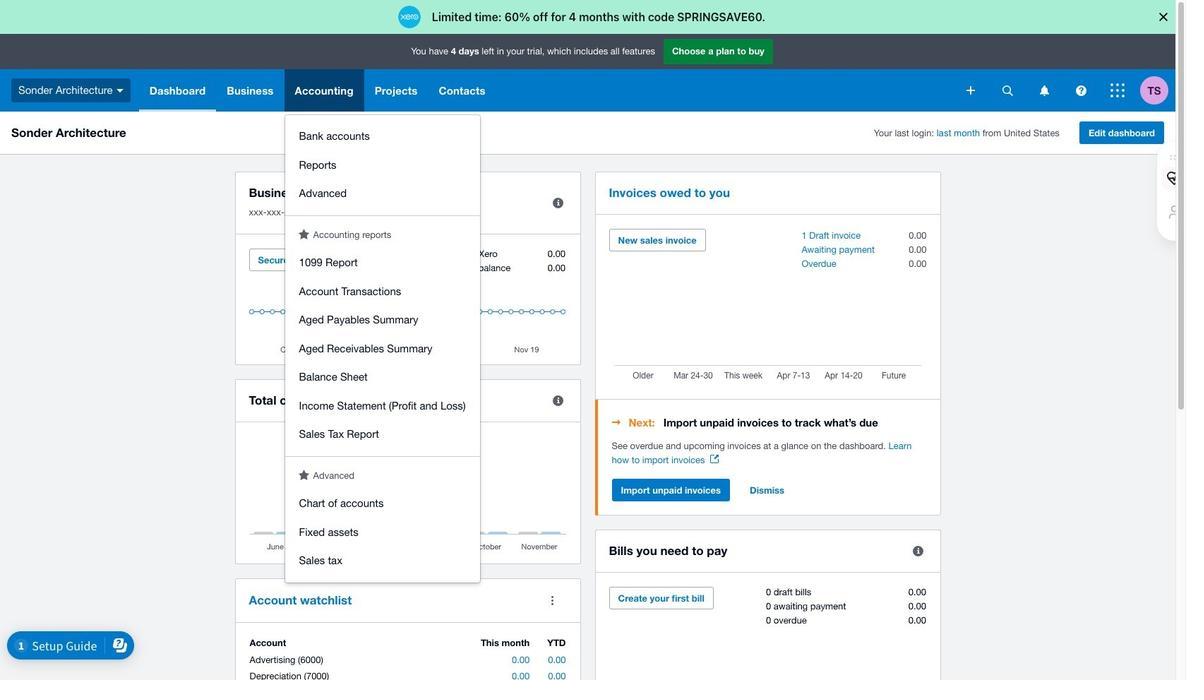 Task type: vqa. For each thing, say whether or not it's contained in the screenshot.
Sale
no



Task type: describe. For each thing, give the bounding box(es) containing it.
empty state bank feed widget with a tooltip explaining the feature. includes a 'securely connect a bank account' button and a data-less flat line graph marking four weekly dates, indicating future account balance tracking. image
[[249, 249, 567, 354]]

accounts watchlist options image
[[538, 586, 567, 614]]

empty state widget for the total cash in and out feature, displaying a column graph summarising bank transaction data as total money in versus total money out across all connected bank accounts, enabling a visual comparison of the two amounts. image
[[249, 436, 567, 553]]

reports group
[[285, 242, 480, 456]]

0 horizontal spatial svg image
[[116, 89, 123, 92]]



Task type: locate. For each thing, give the bounding box(es) containing it.
1 favourites image from the top
[[298, 228, 309, 239]]

dialog
[[0, 0, 1186, 34]]

heading
[[612, 414, 927, 431]]

svg image
[[1076, 85, 1086, 96], [116, 89, 123, 92]]

empty state of the bills widget with a 'create your first bill' button and an unpopulated column graph. image
[[609, 587, 927, 680]]

banner
[[0, 34, 1176, 582]]

0 vertical spatial favourites image
[[298, 228, 309, 239]]

favourites image
[[298, 228, 309, 239], [298, 469, 309, 480]]

svg image
[[1111, 83, 1125, 97], [1002, 85, 1013, 96], [1040, 85, 1049, 96], [967, 86, 975, 95]]

opens in a new tab image
[[711, 455, 719, 463]]

panel body document
[[612, 439, 927, 467], [612, 439, 927, 467]]

1 horizontal spatial svg image
[[1076, 85, 1086, 96]]

advanced group
[[285, 482, 480, 582]]

group
[[285, 115, 480, 215]]

2 favourites image from the top
[[298, 469, 309, 480]]

list box
[[285, 115, 480, 582]]

1 vertical spatial favourites image
[[298, 469, 309, 480]]



